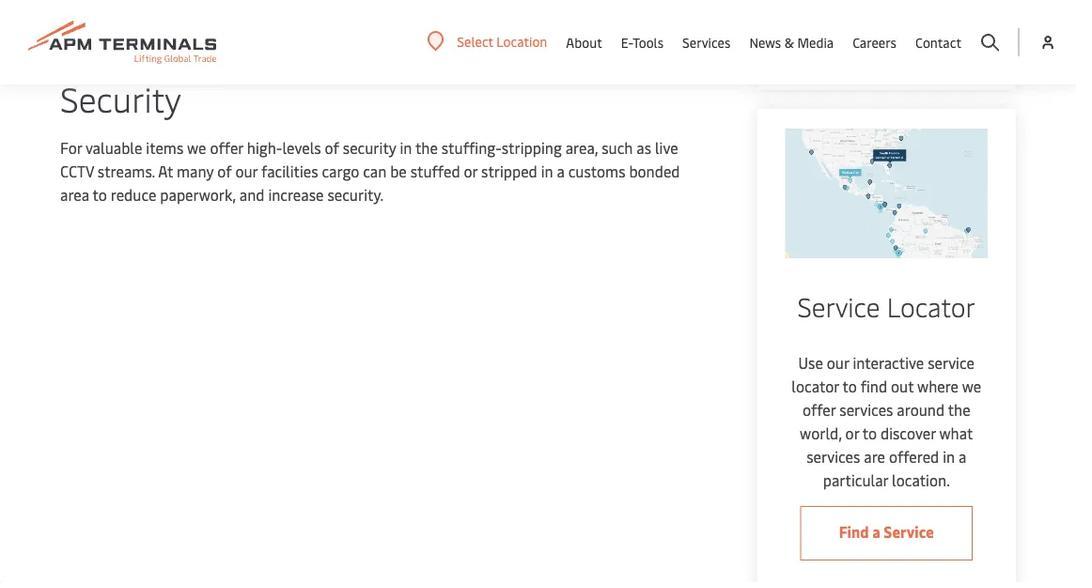 Task type: locate. For each thing, give the bounding box(es) containing it.
service
[[798, 288, 881, 324], [884, 523, 934, 543]]

in
[[550, 0, 562, 3], [400, 138, 412, 158], [541, 161, 553, 181], [943, 447, 955, 468]]

of up cargo
[[325, 138, 339, 158]]

&
[[785, 33, 795, 51]]

what
[[940, 424, 974, 444]]

out
[[891, 377, 914, 397]]

in up be
[[400, 138, 412, 158]]

0 vertical spatial we
[[345, 0, 364, 3]]

our down expertise
[[454, 6, 477, 26]]

0 vertical spatial or
[[464, 161, 478, 181]]

1 vertical spatial offer
[[803, 400, 836, 420]]

live
[[655, 138, 679, 158]]

possible,
[[79, 30, 137, 50]]

in inside use our interactive service locator to find out where we offer services around the world, or to discover what services are offered in a particular location.
[[943, 447, 955, 468]]

can up ensure at the left top
[[368, 0, 391, 3]]

2 horizontal spatial as
[[637, 138, 652, 158]]

can left be
[[363, 161, 387, 181]]

our right use
[[827, 353, 850, 373]]

the inside for valuable items we offer high-levels of security in the stuffing-stripping area, such as live cctv streams. at many of our facilities cargo can be stuffed or stripped in a customs bonded area to reduce paperwork, and increase security.
[[415, 138, 438, 158]]

in up is
[[550, 0, 562, 3]]

tools
[[633, 33, 664, 51]]

as left live
[[637, 138, 652, 158]]

to
[[93, 185, 107, 205], [843, 377, 857, 397], [863, 424, 877, 444]]

1 horizontal spatial offer
[[803, 400, 836, 420]]

1 horizontal spatial the
[[948, 400, 971, 420]]

select location
[[457, 32, 548, 50]]

makes
[[184, 30, 227, 50]]

a inside working for a variety of customers means we can share expertise gained in one sector with customers from different sectors. we can also ensure that our capacity is used as effectively as possible, which makes our pricing competitive.
[[143, 0, 151, 3]]

can inside for valuable items we offer high-levels of security in the stuffing-stripping area, such as live cctv streams. at many of our facilities cargo can be stuffed or stripped in a customs bonded area to reduce paperwork, and increase security.
[[363, 161, 387, 181]]

which
[[141, 30, 180, 50]]

sectors.
[[235, 6, 287, 26]]

such
[[602, 138, 633, 158]]

for
[[60, 138, 82, 158]]

to right area
[[93, 185, 107, 205]]

1 horizontal spatial we
[[345, 0, 364, 3]]

1 horizontal spatial as
[[590, 6, 605, 26]]

0 horizontal spatial or
[[464, 161, 478, 181]]

0 vertical spatial to
[[93, 185, 107, 205]]

0 vertical spatial of
[[204, 0, 218, 3]]

1 vertical spatial to
[[843, 377, 857, 397]]

gained
[[501, 0, 546, 3]]

1 vertical spatial or
[[846, 424, 860, 444]]

around
[[897, 400, 945, 420]]

means
[[297, 0, 341, 3]]

use
[[799, 353, 824, 373]]

items
[[146, 138, 184, 158]]

our inside use our interactive service locator to find out where we offer services around the world, or to discover what services are offered in a particular location.
[[827, 353, 850, 373]]

a up from
[[143, 0, 151, 3]]

2 vertical spatial we
[[963, 377, 982, 397]]

or down stuffing-
[[464, 161, 478, 181]]

0 vertical spatial can
[[368, 0, 391, 3]]

service up use
[[798, 288, 881, 324]]

services down world,
[[807, 447, 861, 468]]

for valuable items we offer high-levels of security in the stuffing-stripping area, such as live cctv streams. at many of our facilities cargo can be stuffed or stripped in a customs bonded area to reduce paperwork, and increase security.
[[60, 138, 680, 205]]

2 vertical spatial to
[[863, 424, 877, 444]]

0 vertical spatial the
[[415, 138, 438, 158]]

levels
[[283, 138, 321, 158]]

paperwork,
[[160, 185, 236, 205]]

2 vertical spatial can
[[363, 161, 387, 181]]

as
[[590, 6, 605, 26], [60, 30, 75, 50], [637, 138, 652, 158]]

customers up sectors.
[[222, 0, 293, 3]]

2 horizontal spatial we
[[963, 377, 982, 397]]

offer up world,
[[803, 400, 836, 420]]

bonded
[[629, 161, 680, 181]]

e-tools button
[[621, 0, 664, 85]]

stripping
[[502, 138, 562, 158]]

in down what
[[943, 447, 955, 468]]

in down stripping
[[541, 161, 553, 181]]

0 horizontal spatial as
[[60, 30, 75, 50]]

a inside use our interactive service locator to find out where we offer services around the world, or to discover what services are offered in a particular location.
[[959, 447, 967, 468]]

1 vertical spatial the
[[948, 400, 971, 420]]

a left customs
[[557, 161, 565, 181]]

find services offered by apm terminals globally image
[[786, 129, 988, 259]]

we up 'many'
[[187, 138, 206, 158]]

we up the also
[[345, 0, 364, 3]]

2 vertical spatial as
[[637, 138, 652, 158]]

high-
[[247, 138, 283, 158]]

1 horizontal spatial or
[[846, 424, 860, 444]]

of up the different
[[204, 0, 218, 3]]

1 horizontal spatial to
[[843, 377, 857, 397]]

0 horizontal spatial the
[[415, 138, 438, 158]]

1 horizontal spatial customers
[[222, 0, 293, 3]]

1 vertical spatial service
[[884, 523, 934, 543]]

a down what
[[959, 447, 967, 468]]

working for a variety of customers means we can share expertise gained in one sector with customers from different sectors. we can also ensure that our capacity is used as effectively as possible, which makes our pricing competitive.
[[60, 0, 679, 50]]

1 vertical spatial we
[[187, 138, 206, 158]]

we down service on the right of page
[[963, 377, 982, 397]]

pricing
[[257, 30, 303, 50]]

0 horizontal spatial customers
[[60, 6, 131, 26]]

0 vertical spatial offer
[[210, 138, 243, 158]]

0 horizontal spatial to
[[93, 185, 107, 205]]

our inside for valuable items we offer high-levels of security in the stuffing-stripping area, such as live cctv streams. at many of our facilities cargo can be stuffed or stripped in a customs bonded area to reduce paperwork, and increase security.
[[235, 161, 258, 181]]

stuffing-
[[442, 138, 502, 158]]

or right world,
[[846, 424, 860, 444]]

security
[[60, 76, 181, 121]]

services down find
[[840, 400, 894, 420]]

1 vertical spatial as
[[60, 30, 75, 50]]

careers
[[853, 33, 897, 51]]

0 horizontal spatial we
[[187, 138, 206, 158]]

service down location.
[[884, 523, 934, 543]]

many
[[177, 161, 214, 181]]

2 horizontal spatial to
[[863, 424, 877, 444]]

the up what
[[948, 400, 971, 420]]

0 horizontal spatial offer
[[210, 138, 243, 158]]

from
[[135, 6, 168, 26]]

the
[[415, 138, 438, 158], [948, 400, 971, 420]]

or inside for valuable items we offer high-levels of security in the stuffing-stripping area, such as live cctv streams. at many of our facilities cargo can be stuffed or stripped in a customs bonded area to reduce paperwork, and increase security.
[[464, 161, 478, 181]]

we
[[345, 0, 364, 3], [187, 138, 206, 158], [963, 377, 982, 397]]

offer
[[210, 138, 243, 158], [803, 400, 836, 420]]

find
[[839, 523, 869, 543]]

customs
[[569, 161, 626, 181]]

variety
[[154, 0, 200, 3]]

as down "sector"
[[590, 6, 605, 26]]

of
[[204, 0, 218, 3], [325, 138, 339, 158], [217, 161, 232, 181]]

to left find
[[843, 377, 857, 397]]

is
[[540, 6, 550, 26]]

of right 'many'
[[217, 161, 232, 181]]

services
[[840, 400, 894, 420], [807, 447, 861, 468]]

1 vertical spatial customers
[[60, 6, 131, 26]]

or
[[464, 161, 478, 181], [846, 424, 860, 444]]

customers
[[222, 0, 293, 3], [60, 6, 131, 26]]

news & media
[[750, 33, 834, 51]]

can down means
[[315, 6, 339, 26]]

our
[[454, 6, 477, 26], [231, 30, 253, 50], [235, 161, 258, 181], [827, 353, 850, 373]]

the up stuffed
[[415, 138, 438, 158]]

0 vertical spatial customers
[[222, 0, 293, 3]]

1 vertical spatial can
[[315, 6, 339, 26]]

as left possible, at the top left of the page
[[60, 30, 75, 50]]

careers button
[[853, 0, 897, 85]]

as inside for valuable items we offer high-levels of security in the stuffing-stripping area, such as live cctv streams. at many of our facilities cargo can be stuffed or stripped in a customs bonded area to reduce paperwork, and increase security.
[[637, 138, 652, 158]]

ensure
[[374, 6, 419, 26]]

e-tools
[[621, 33, 664, 51]]

our up and
[[235, 161, 258, 181]]

0 vertical spatial services
[[840, 400, 894, 420]]

valuable
[[86, 138, 142, 158]]

0 horizontal spatial service
[[798, 288, 881, 324]]

offer left high-
[[210, 138, 243, 158]]

customers down working
[[60, 6, 131, 26]]

to up are
[[863, 424, 877, 444]]

our down sectors.
[[231, 30, 253, 50]]

0 vertical spatial as
[[590, 6, 605, 26]]



Task type: vqa. For each thing, say whether or not it's contained in the screenshot.
For valuable items we offer high-levels of security in the stuffing-stripping area, such as live CCTV streams. At many of our facilities cargo can be stuffed or stripped in a customs bonded area to reduce paperwork, and increase security.
yes



Task type: describe. For each thing, give the bounding box(es) containing it.
locator
[[792, 377, 839, 397]]

find a service
[[839, 523, 934, 543]]

of inside working for a variety of customers means we can share expertise gained in one sector with customers from different sectors. we can also ensure that our capacity is used as effectively as possible, which makes our pricing competitive.
[[204, 0, 218, 3]]

1 vertical spatial services
[[807, 447, 861, 468]]

we inside for valuable items we offer high-levels of security in the stuffing-stripping area, such as live cctv streams. at many of our facilities cargo can be stuffed or stripped in a customs bonded area to reduce paperwork, and increase security.
[[187, 138, 206, 158]]

find a service link
[[801, 507, 973, 562]]

a inside for valuable items we offer high-levels of security in the stuffing-stripping area, such as live cctv streams. at many of our facilities cargo can be stuffed or stripped in a customs bonded area to reduce paperwork, and increase security.
[[557, 161, 565, 181]]

contact
[[916, 33, 962, 51]]

offer inside use our interactive service locator to find out where we offer services around the world, or to discover what services are offered in a particular location.
[[803, 400, 836, 420]]

used
[[554, 6, 586, 26]]

or inside use our interactive service locator to find out where we offer services around the world, or to discover what services are offered in a particular location.
[[846, 424, 860, 444]]

one
[[566, 0, 591, 3]]

news & media button
[[750, 0, 834, 85]]

are
[[864, 447, 886, 468]]

to inside for valuable items we offer high-levels of security in the stuffing-stripping area, such as live cctv streams. at many of our facilities cargo can be stuffed or stripped in a customs bonded area to reduce paperwork, and increase security.
[[93, 185, 107, 205]]

sector
[[594, 0, 636, 3]]

be
[[390, 161, 407, 181]]

facilities
[[261, 161, 318, 181]]

location.
[[892, 471, 950, 491]]

1 horizontal spatial service
[[884, 523, 934, 543]]

that
[[423, 6, 451, 26]]

about
[[566, 33, 602, 51]]

also
[[342, 6, 370, 26]]

e-
[[621, 33, 633, 51]]

expertise
[[435, 0, 498, 3]]

working
[[60, 0, 116, 3]]

with
[[639, 0, 669, 3]]

we inside working for a variety of customers means we can share expertise gained in one sector with customers from different sectors. we can also ensure that our capacity is used as effectively as possible, which makes our pricing competitive.
[[345, 0, 364, 3]]

service locator
[[798, 288, 976, 324]]

media
[[798, 33, 834, 51]]

location
[[497, 32, 548, 50]]

at
[[158, 161, 173, 181]]

select location button
[[427, 31, 548, 52]]

interactive
[[853, 353, 924, 373]]

discover
[[881, 424, 936, 444]]

in inside working for a variety of customers means we can share expertise gained in one sector with customers from different sectors. we can also ensure that our capacity is used as effectively as possible, which makes our pricing competitive.
[[550, 0, 562, 3]]

security
[[343, 138, 396, 158]]

offer inside for valuable items we offer high-levels of security in the stuffing-stripping area, such as live cctv streams. at many of our facilities cargo can be stuffed or stripped in a customs bonded area to reduce paperwork, and increase security.
[[210, 138, 243, 158]]

competitive.
[[306, 30, 390, 50]]

streams.
[[98, 161, 155, 181]]

for
[[120, 0, 139, 3]]

different
[[172, 6, 231, 26]]

use our interactive service locator to find out where we offer services around the world, or to discover what services are offered in a particular location.
[[792, 353, 982, 491]]

where
[[918, 377, 959, 397]]

news
[[750, 33, 782, 51]]

security.
[[328, 185, 384, 205]]

and
[[240, 185, 265, 205]]

share
[[395, 0, 432, 3]]

offered
[[889, 447, 940, 468]]

stuffed
[[411, 161, 460, 181]]

area,
[[566, 138, 598, 158]]

service
[[928, 353, 975, 373]]

locator
[[887, 288, 976, 324]]

contact button
[[916, 0, 962, 85]]

reduce
[[111, 185, 156, 205]]

0 vertical spatial service
[[798, 288, 881, 324]]

1 vertical spatial of
[[325, 138, 339, 158]]

services button
[[683, 0, 731, 85]]

cargo
[[322, 161, 359, 181]]

cctv
[[60, 161, 94, 181]]

we inside use our interactive service locator to find out where we offer services around the world, or to discover what services are offered in a particular location.
[[963, 377, 982, 397]]

find
[[861, 377, 888, 397]]

we
[[290, 6, 311, 26]]

2 vertical spatial of
[[217, 161, 232, 181]]

capacity
[[480, 6, 536, 26]]

the inside use our interactive service locator to find out where we offer services around the world, or to discover what services are offered in a particular location.
[[948, 400, 971, 420]]

about button
[[566, 0, 602, 85]]

effectively
[[608, 6, 679, 26]]

services
[[683, 33, 731, 51]]

select
[[457, 32, 494, 50]]

area
[[60, 185, 89, 205]]

world,
[[800, 424, 842, 444]]

stripped
[[481, 161, 538, 181]]

particular
[[823, 471, 889, 491]]

a right find in the bottom right of the page
[[873, 523, 881, 543]]

increase
[[268, 185, 324, 205]]



